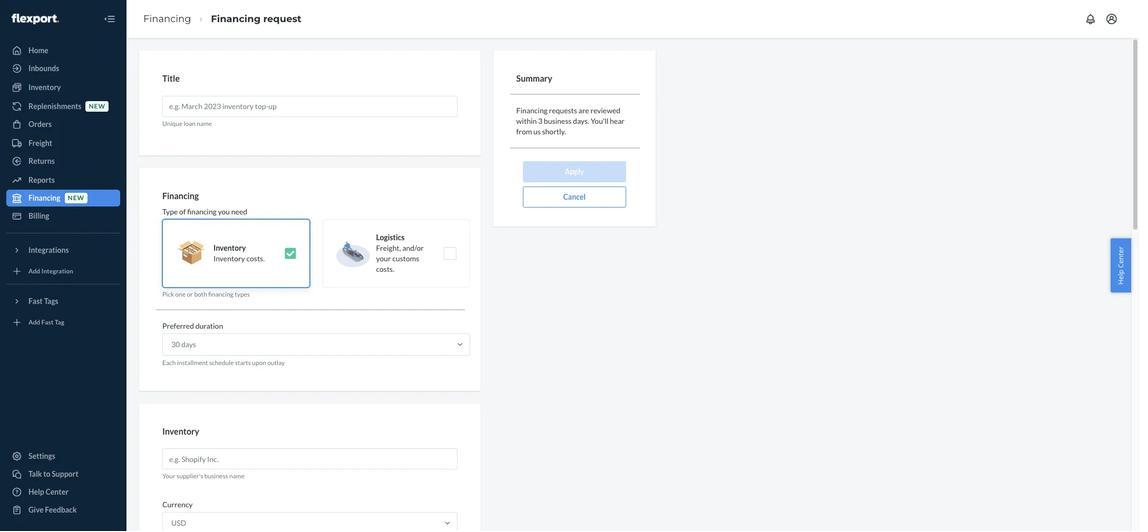 Task type: locate. For each thing, give the bounding box(es) containing it.
returns
[[28, 157, 55, 166]]

inventory
[[28, 83, 61, 92], [213, 244, 246, 253], [213, 254, 245, 263], [162, 426, 199, 436]]

financing inside financing requests are reviewed within 3 business days. you'll hear from us shortly.
[[516, 106, 548, 115]]

inbounds link
[[6, 60, 120, 77]]

reports
[[28, 176, 55, 184]]

0 horizontal spatial business
[[204, 472, 228, 480]]

unique
[[162, 119, 182, 127]]

cancel
[[563, 192, 586, 201]]

new
[[89, 102, 105, 110], [68, 194, 84, 202]]

0 vertical spatial costs.
[[246, 254, 265, 263]]

to
[[43, 470, 50, 479]]

0 vertical spatial business
[[544, 116, 572, 125]]

0 horizontal spatial center
[[46, 488, 68, 497]]

flexport logo image
[[12, 14, 59, 24]]

integration
[[41, 267, 73, 275]]

or
[[187, 291, 193, 299]]

center
[[1116, 247, 1126, 268], [46, 488, 68, 497]]

1 vertical spatial center
[[46, 488, 68, 497]]

types
[[235, 291, 250, 299]]

name right supplier's
[[229, 472, 245, 480]]

new for financing
[[68, 194, 84, 202]]

costs. down your
[[376, 265, 394, 274]]

feedback
[[45, 505, 77, 514]]

breadcrumbs navigation
[[135, 4, 310, 34]]

freight link
[[6, 135, 120, 152]]

help center
[[1116, 247, 1126, 285], [28, 488, 68, 497]]

billing link
[[6, 208, 120, 225]]

fast
[[28, 297, 43, 306], [41, 319, 53, 326]]

add inside add fast tag link
[[28, 319, 40, 326]]

freight
[[28, 139, 52, 148]]

0 horizontal spatial name
[[197, 119, 212, 127]]

usd
[[171, 519, 186, 528]]

financing
[[187, 207, 217, 216], [208, 291, 233, 299]]

help inside button
[[1116, 270, 1126, 285]]

talk
[[28, 470, 42, 479]]

1 vertical spatial add
[[28, 319, 40, 326]]

0 vertical spatial fast
[[28, 297, 43, 306]]

1 horizontal spatial name
[[229, 472, 245, 480]]

inbounds
[[28, 64, 59, 73]]

financing for financing requests are reviewed within 3 business days. you'll hear from us shortly.
[[516, 106, 548, 115]]

reports link
[[6, 172, 120, 189]]

fast tags button
[[6, 293, 120, 310]]

reviewed
[[591, 106, 620, 115]]

name
[[197, 119, 212, 127], [229, 472, 245, 480]]

name right loan
[[197, 119, 212, 127]]

apply
[[565, 167, 584, 176]]

pick
[[162, 291, 174, 299]]

1 vertical spatial help center
[[28, 488, 68, 497]]

add down the fast tags
[[28, 319, 40, 326]]

logistics freight, and/or your customs costs.
[[376, 233, 424, 274]]

give feedback
[[28, 505, 77, 514]]

help center inside button
[[1116, 247, 1126, 285]]

days.
[[573, 116, 589, 125]]

1 horizontal spatial costs.
[[376, 265, 394, 274]]

0 vertical spatial help center
[[1116, 247, 1126, 285]]

add left 'integration'
[[28, 267, 40, 275]]

1 vertical spatial name
[[229, 472, 245, 480]]

fast left tag
[[41, 319, 53, 326]]

1 add from the top
[[28, 267, 40, 275]]

your supplier's business name
[[162, 472, 245, 480]]

business
[[544, 116, 572, 125], [204, 472, 228, 480]]

add inside add integration link
[[28, 267, 40, 275]]

inventory down you
[[213, 244, 246, 253]]

settings
[[28, 452, 55, 461]]

1 horizontal spatial center
[[1116, 247, 1126, 268]]

1 vertical spatial new
[[68, 194, 84, 202]]

1 vertical spatial costs.
[[376, 265, 394, 274]]

30 days
[[171, 340, 196, 349]]

starts
[[235, 359, 251, 367]]

financing right the 'both'
[[208, 291, 233, 299]]

costs. inside the logistics freight, and/or your customs costs.
[[376, 265, 394, 274]]

business inside financing requests are reviewed within 3 business days. you'll hear from us shortly.
[[544, 116, 572, 125]]

1 vertical spatial fast
[[41, 319, 53, 326]]

1 horizontal spatial help
[[1116, 270, 1126, 285]]

check square image
[[284, 247, 296, 260]]

are
[[579, 106, 589, 115]]

business right supplier's
[[204, 472, 228, 480]]

0 vertical spatial name
[[197, 119, 212, 127]]

3
[[538, 116, 542, 125]]

duration
[[195, 322, 223, 331]]

0 horizontal spatial costs.
[[246, 254, 265, 263]]

returns link
[[6, 153, 120, 170]]

costs. left the check square image
[[246, 254, 265, 263]]

preferred
[[162, 322, 194, 331]]

2 add from the top
[[28, 319, 40, 326]]

requests
[[549, 106, 577, 115]]

0 horizontal spatial help center
[[28, 488, 68, 497]]

0 vertical spatial new
[[89, 102, 105, 110]]

fast inside dropdown button
[[28, 297, 43, 306]]

0 vertical spatial center
[[1116, 247, 1126, 268]]

one
[[175, 291, 186, 299]]

title
[[162, 73, 180, 83]]

inventory up 'types'
[[213, 254, 245, 263]]

add
[[28, 267, 40, 275], [28, 319, 40, 326]]

within
[[516, 116, 537, 125]]

help
[[1116, 270, 1126, 285], [28, 488, 44, 497]]

0 vertical spatial help
[[1116, 270, 1126, 285]]

your
[[162, 472, 175, 480]]

talk to support button
[[6, 466, 120, 483]]

new up orders link
[[89, 102, 105, 110]]

days
[[181, 340, 196, 349]]

summary
[[516, 73, 552, 83]]

installment
[[177, 359, 208, 367]]

each
[[162, 359, 176, 367]]

request
[[263, 13, 301, 25]]

cancel button
[[523, 186, 626, 207]]

need
[[231, 207, 247, 216]]

help center button
[[1111, 239, 1131, 293]]

1 vertical spatial business
[[204, 472, 228, 480]]

billing
[[28, 211, 49, 220]]

tags
[[44, 297, 58, 306]]

close navigation image
[[103, 13, 116, 25]]

1 vertical spatial help
[[28, 488, 44, 497]]

1 horizontal spatial new
[[89, 102, 105, 110]]

you'll
[[591, 116, 608, 125]]

your
[[376, 254, 391, 263]]

1 horizontal spatial business
[[544, 116, 572, 125]]

financing
[[143, 13, 191, 25], [211, 13, 261, 25], [516, 106, 548, 115], [162, 191, 199, 201], [28, 193, 60, 202]]

financing right of
[[187, 207, 217, 216]]

inventory down inbounds
[[28, 83, 61, 92]]

new down reports link on the top
[[68, 194, 84, 202]]

loan
[[184, 119, 196, 127]]

0 horizontal spatial new
[[68, 194, 84, 202]]

1 horizontal spatial help center
[[1116, 247, 1126, 285]]

business up shortly.
[[544, 116, 572, 125]]

fast left tags
[[28, 297, 43, 306]]

e.g. March 2023 inventory top-up field
[[162, 96, 457, 117]]

0 vertical spatial add
[[28, 267, 40, 275]]



Task type: describe. For each thing, give the bounding box(es) containing it.
type of financing you need
[[162, 207, 247, 216]]

orders
[[28, 120, 52, 129]]

logistics
[[376, 233, 405, 242]]

apply button
[[523, 161, 626, 182]]

from
[[516, 127, 532, 136]]

both
[[194, 291, 207, 299]]

e.g. Shopify Inc. field
[[162, 449, 457, 470]]

add integration link
[[6, 263, 120, 280]]

unique loan name
[[162, 119, 212, 127]]

hear
[[610, 116, 625, 125]]

and/or
[[402, 244, 424, 253]]

add for add integration
[[28, 267, 40, 275]]

customs
[[392, 254, 419, 263]]

talk to support
[[28, 470, 78, 479]]

help center link
[[6, 484, 120, 501]]

0 horizontal spatial help
[[28, 488, 44, 497]]

1 vertical spatial financing
[[208, 291, 233, 299]]

inventory up supplier's
[[162, 426, 199, 436]]

financing link
[[143, 13, 191, 25]]

settings link
[[6, 448, 120, 465]]

tag
[[55, 319, 64, 326]]

replenishments
[[28, 102, 81, 111]]

open notifications image
[[1084, 13, 1097, 25]]

0 vertical spatial financing
[[187, 207, 217, 216]]

add for add fast tag
[[28, 319, 40, 326]]

you
[[218, 207, 230, 216]]

give
[[28, 505, 44, 514]]

financing for 'financing' link
[[143, 13, 191, 25]]

add fast tag link
[[6, 314, 120, 331]]

center inside button
[[1116, 247, 1126, 268]]

upon
[[252, 359, 266, 367]]

financing for financing request
[[211, 13, 261, 25]]

add fast tag
[[28, 319, 64, 326]]

currency
[[162, 500, 193, 509]]

each installment schedule starts upon outlay
[[162, 359, 285, 367]]

schedule
[[209, 359, 234, 367]]

support
[[52, 470, 78, 479]]

integrations button
[[6, 242, 120, 259]]

costs. inside inventory inventory costs.
[[246, 254, 265, 263]]

preferred duration
[[162, 322, 223, 331]]

give feedback button
[[6, 502, 120, 519]]

30
[[171, 340, 180, 349]]

home link
[[6, 42, 120, 59]]

supplier's
[[177, 472, 203, 480]]

outlay
[[267, 359, 285, 367]]

financing request link
[[211, 13, 301, 25]]

integrations
[[28, 246, 69, 255]]

shortly.
[[542, 127, 566, 136]]

new for replenishments
[[89, 102, 105, 110]]

orders link
[[6, 116, 120, 133]]

fast tags
[[28, 297, 58, 306]]

home
[[28, 46, 48, 55]]

inventory link
[[6, 79, 120, 96]]

type
[[162, 207, 178, 216]]

open account menu image
[[1105, 13, 1118, 25]]

freight,
[[376, 244, 401, 253]]

of
[[179, 207, 186, 216]]

inventory inventory costs.
[[213, 244, 265, 263]]

us
[[533, 127, 541, 136]]

pick one or both financing types
[[162, 291, 250, 299]]

add integration
[[28, 267, 73, 275]]

financing request
[[211, 13, 301, 25]]

financing requests are reviewed within 3 business days. you'll hear from us shortly.
[[516, 106, 625, 136]]



Task type: vqa. For each thing, say whether or not it's contained in the screenshot.
one
yes



